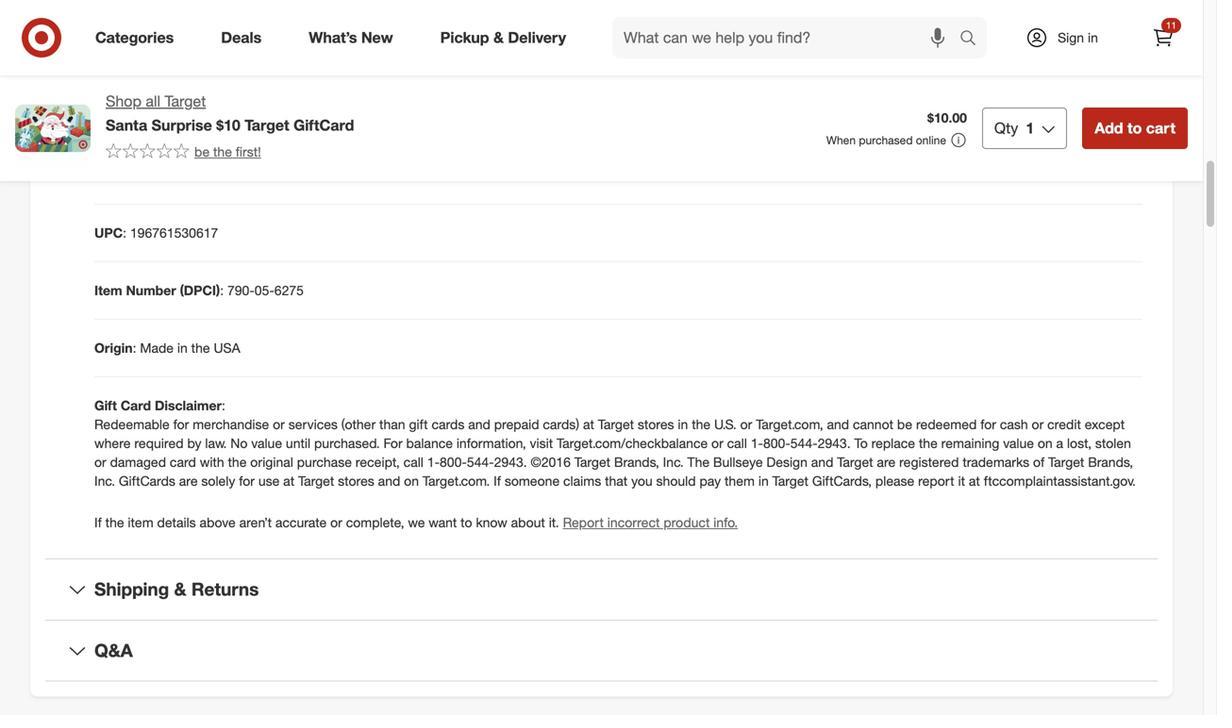 Task type: locate. For each thing, give the bounding box(es) containing it.
receipt,
[[356, 454, 400, 471]]

0 vertical spatial 544-
[[791, 435, 818, 452]]

1 vertical spatial if
[[94, 514, 102, 531]]

0 vertical spatial on
[[1038, 435, 1053, 452]]

0 horizontal spatial &
[[174, 579, 186, 600]]

we
[[408, 514, 425, 531]]

information,
[[457, 435, 526, 452]]

0 horizontal spatial brands,
[[614, 454, 659, 471]]

target up "surprise"
[[165, 92, 206, 110]]

for
[[173, 416, 189, 433], [981, 416, 997, 433], [239, 473, 255, 489]]

cash
[[1000, 416, 1028, 433]]

6275
[[274, 282, 304, 299]]

santa
[[106, 116, 147, 134]]

1 vertical spatial on
[[404, 473, 419, 489]]

0 vertical spatial stores
[[638, 416, 674, 433]]

cards)
[[543, 416, 580, 433]]

0 vertical spatial inc.
[[663, 454, 684, 471]]

above
[[200, 514, 236, 531]]

at right cards)
[[583, 416, 594, 433]]

0 horizontal spatial value
[[251, 435, 282, 452]]

1 horizontal spatial 800-
[[764, 435, 791, 452]]

for left cash
[[981, 416, 997, 433]]

if left the item
[[94, 514, 102, 531]]

1 vertical spatial 2943.
[[494, 454, 527, 471]]

redeemable
[[94, 416, 170, 433]]

replace
[[872, 435, 915, 452]]

2943. left to
[[818, 435, 851, 452]]

& left returns
[[174, 579, 186, 600]]

2943.
[[818, 435, 851, 452], [494, 454, 527, 471]]

disclaimer
[[155, 397, 222, 414]]

1 horizontal spatial if
[[494, 473, 501, 489]]

1 horizontal spatial to
[[1128, 119, 1142, 137]]

0 vertical spatial are
[[877, 454, 896, 471]]

0 horizontal spatial are
[[179, 473, 198, 489]]

1 horizontal spatial be
[[897, 416, 913, 433]]

you
[[632, 473, 653, 489]]

on left a
[[1038, 435, 1053, 452]]

in right them
[[759, 473, 769, 489]]

what's new
[[309, 28, 393, 47]]

stores up target.com/checkbalance
[[638, 416, 674, 433]]

value up original
[[251, 435, 282, 452]]

shipping
[[94, 579, 169, 600]]

incorrect
[[608, 514, 660, 531]]

of
[[1034, 454, 1045, 471]]

first!
[[236, 143, 261, 160]]

0 vertical spatial &
[[494, 28, 504, 47]]

: left made
[[133, 340, 136, 356]]

prepaid
[[494, 416, 539, 433]]

call up bullseye
[[727, 435, 747, 452]]

value down cash
[[1003, 435, 1034, 452]]

800-
[[764, 435, 791, 452], [440, 454, 467, 471]]

details
[[157, 514, 196, 531]]

add to cart button
[[1083, 108, 1188, 149]]

be up 'replace'
[[897, 416, 913, 433]]

& right pickup
[[494, 28, 504, 47]]

0 horizontal spatial at
[[283, 473, 295, 489]]

: inside "gift card disclaimer : redeemable for merchandise or services (other than gift cards and prepaid cards) at target stores in the u.s. or target.com, and cannot be redeemed for cash or credit except where required by law. no value until purchased. for balance information, visit target.com/checkbalance or call 1-800-544-2943. to replace the remaining value on a lost, stolen or damaged card with the original purchase receipt, call 1-800-544-2943. ©2016 target brands, inc. the bullseye design and target are registered trademarks of target brands, inc. giftcards are solely for use at target stores and on target.com. if someone claims that you should pay them in target giftcards, please report it at ftccomplaintassistant.gov."
[[222, 397, 225, 414]]

1 vertical spatial inc.
[[94, 473, 115, 489]]

: left 89709150
[[126, 167, 129, 184]]

1 horizontal spatial value
[[1003, 435, 1034, 452]]

1- down the balance
[[427, 454, 440, 471]]

search
[[951, 30, 997, 49]]

544-
[[791, 435, 818, 452], [467, 454, 494, 471]]

call down the balance
[[404, 454, 424, 471]]

and up information,
[[468, 416, 491, 433]]

in inside sign in link
[[1088, 29, 1098, 46]]

gift card disclaimer : redeemable for merchandise or services (other than gift cards and prepaid cards) at target stores in the u.s. or target.com, and cannot be redeemed for cash or credit except where required by law. no value until purchased. for balance information, visit target.com/checkbalance or call 1-800-544-2943. to replace the remaining value on a lost, stolen or damaged card with the original purchase receipt, call 1-800-544-2943. ©2016 target brands, inc. the bullseye design and target are registered trademarks of target brands, inc. giftcards are solely for use at target stores and on target.com. if someone claims that you should pay them in target giftcards, please report it at ftccomplaintassistant.gov.
[[94, 397, 1136, 489]]

categories link
[[79, 17, 197, 59]]

deals link
[[205, 17, 285, 59]]

in right sign
[[1088, 29, 1098, 46]]

544- down target.com,
[[791, 435, 818, 452]]

: left 196761530617
[[123, 225, 126, 241]]

where
[[94, 435, 131, 452]]

english
[[164, 110, 207, 126]]

specifications
[[94, 60, 215, 82]]

and down receipt,
[[378, 473, 400, 489]]

target down to
[[837, 454, 874, 471]]

for down the disclaimer
[[173, 416, 189, 433]]

returns
[[191, 579, 259, 600]]

1 horizontal spatial &
[[494, 28, 504, 47]]

item
[[128, 514, 154, 531]]

1 horizontal spatial inc.
[[663, 454, 684, 471]]

target down "purchase"
[[298, 473, 334, 489]]

all
[[146, 92, 160, 110]]

the left first!
[[213, 143, 232, 160]]

with
[[200, 454, 224, 471]]

1 horizontal spatial call
[[727, 435, 747, 452]]

05-
[[255, 282, 274, 299]]

are down 'replace'
[[877, 454, 896, 471]]

1 vertical spatial to
[[461, 514, 472, 531]]

original
[[250, 454, 293, 471]]

sign in
[[1058, 29, 1098, 46]]

when purchased online
[[827, 133, 947, 147]]

1 horizontal spatial at
[[583, 416, 594, 433]]

0 horizontal spatial on
[[404, 473, 419, 489]]

target.com/checkbalance
[[557, 435, 708, 452]]

0 horizontal spatial 2943.
[[494, 454, 527, 471]]

damaged
[[110, 454, 166, 471]]

& for shipping
[[174, 579, 186, 600]]

or down 'u.s.' on the right of page
[[712, 435, 724, 452]]

1 vertical spatial be
[[897, 416, 913, 433]]

544- down information,
[[467, 454, 494, 471]]

know
[[476, 514, 508, 531]]

complete,
[[346, 514, 404, 531]]

be down "surprise"
[[194, 143, 210, 160]]

are down card
[[179, 473, 198, 489]]

or right cash
[[1032, 416, 1044, 433]]

in up the
[[678, 416, 688, 433]]

: left 790-
[[220, 282, 224, 299]]

target up first!
[[245, 116, 289, 134]]

: up merchandise at the left bottom
[[222, 397, 225, 414]]

no
[[231, 435, 248, 452]]

lost,
[[1067, 435, 1092, 452]]

report incorrect product info. button
[[563, 514, 738, 532]]

add
[[1095, 119, 1124, 137]]

800- up design
[[764, 435, 791, 452]]

0 horizontal spatial call
[[404, 454, 424, 471]]

1 vertical spatial call
[[404, 454, 424, 471]]

1 vertical spatial are
[[179, 473, 198, 489]]

language:
[[94, 110, 160, 126]]

to right the want
[[461, 514, 472, 531]]

inc. down "damaged"
[[94, 473, 115, 489]]

balance
[[406, 435, 453, 452]]

at right "it" on the right
[[969, 473, 980, 489]]

1 vertical spatial 800-
[[440, 454, 467, 471]]

bullseye
[[713, 454, 763, 471]]

it
[[958, 473, 965, 489]]

in right made
[[177, 340, 188, 356]]

1 horizontal spatial brands,
[[1088, 454, 1134, 471]]

1 vertical spatial &
[[174, 579, 186, 600]]

0 horizontal spatial stores
[[338, 473, 374, 489]]

add to cart
[[1095, 119, 1176, 137]]

0 vertical spatial to
[[1128, 119, 1142, 137]]

for left use
[[239, 473, 255, 489]]

2943. down information,
[[494, 454, 527, 471]]

0 horizontal spatial 1-
[[427, 454, 440, 471]]

to inside button
[[1128, 119, 1142, 137]]

about
[[511, 514, 545, 531]]

solely
[[201, 473, 235, 489]]

credit
[[1048, 416, 1081, 433]]

0 horizontal spatial for
[[173, 416, 189, 433]]

1 horizontal spatial 1-
[[751, 435, 764, 452]]

brands, down target.com/checkbalance
[[614, 454, 659, 471]]

11 link
[[1143, 17, 1184, 59]]

800- up target.com.
[[440, 454, 467, 471]]

1- up bullseye
[[751, 435, 764, 452]]

if left someone
[[494, 473, 501, 489]]

0 vertical spatial be
[[194, 143, 210, 160]]

law.
[[205, 435, 227, 452]]

want
[[429, 514, 457, 531]]

0 horizontal spatial 544-
[[467, 454, 494, 471]]

specifications button
[[45, 41, 1158, 101]]

stores down receipt,
[[338, 473, 374, 489]]

target
[[165, 92, 206, 110], [245, 116, 289, 134], [598, 416, 634, 433], [575, 454, 611, 471], [837, 454, 874, 471], [1049, 454, 1085, 471], [298, 473, 334, 489], [773, 473, 809, 489]]

shipping & returns
[[94, 579, 259, 600]]

at right use
[[283, 473, 295, 489]]

target down design
[[773, 473, 809, 489]]

on up if the item details above aren't accurate or complete, we want to know about it. report incorrect product info. at the bottom of page
[[404, 473, 419, 489]]

claims
[[563, 473, 601, 489]]

0 vertical spatial if
[[494, 473, 501, 489]]

brands, down 'stolen' on the bottom of page
[[1088, 454, 1134, 471]]

inc. up the should
[[663, 454, 684, 471]]

purchase
[[297, 454, 352, 471]]

be inside "gift card disclaimer : redeemable for merchandise or services (other than gift cards and prepaid cards) at target stores in the u.s. or target.com, and cannot be redeemed for cash or credit except where required by law. no value until purchased. for balance information, visit target.com/checkbalance or call 1-800-544-2943. to replace the remaining value on a lost, stolen or damaged card with the original purchase receipt, call 1-800-544-2943. ©2016 target brands, inc. the bullseye design and target are registered trademarks of target brands, inc. giftcards are solely for use at target stores and on target.com. if someone claims that you should pay them in target giftcards, please report it at ftccomplaintassistant.gov."
[[897, 416, 913, 433]]

:
[[126, 167, 129, 184], [123, 225, 126, 241], [220, 282, 224, 299], [133, 340, 136, 356], [222, 397, 225, 414]]

trademarks
[[963, 454, 1030, 471]]

services
[[289, 416, 338, 433]]

inc.
[[663, 454, 684, 471], [94, 473, 115, 489]]

$10
[[216, 116, 241, 134]]

someone
[[505, 473, 560, 489]]

0 vertical spatial 2943.
[[818, 435, 851, 452]]

to
[[1128, 119, 1142, 137], [461, 514, 472, 531]]

& inside dropdown button
[[174, 579, 186, 600]]

0 horizontal spatial inc.
[[94, 473, 115, 489]]

and left the "cannot"
[[827, 416, 850, 433]]

if the item details above aren't accurate or complete, we want to know about it. report incorrect product info.
[[94, 514, 738, 531]]

to right "add"
[[1128, 119, 1142, 137]]

call
[[727, 435, 747, 452], [404, 454, 424, 471]]

0 horizontal spatial to
[[461, 514, 472, 531]]

0 horizontal spatial 800-
[[440, 454, 467, 471]]



Task type: vqa. For each thing, say whether or not it's contained in the screenshot.
'pegs' inside the COLORFUL PEGS: Have a colorful ride! In this game the pegs come in 6 different colors for players to pop friends and family into their car as they travel around the gameboard
no



Task type: describe. For each thing, give the bounding box(es) containing it.
categories
[[95, 28, 174, 47]]

the left 'u.s.' on the right of page
[[692, 416, 711, 433]]

q&a
[[94, 640, 133, 662]]

if inside "gift card disclaimer : redeemable for merchandise or services (other than gift cards and prepaid cards) at target stores in the u.s. or target.com, and cannot be redeemed for cash or credit except where required by law. no value until purchased. for balance information, visit target.com/checkbalance or call 1-800-544-2943. to replace the remaining value on a lost, stolen or damaged card with the original purchase receipt, call 1-800-544-2943. ©2016 target brands, inc. the bullseye design and target are registered trademarks of target brands, inc. giftcards are solely for use at target stores and on target.com. if someone claims that you should pay them in target giftcards, please report it at ftccomplaintassistant.gov."
[[494, 473, 501, 489]]

(dpci)
[[180, 282, 220, 299]]

design
[[767, 454, 808, 471]]

the down the no
[[228, 454, 247, 471]]

redeemed
[[916, 416, 977, 433]]

qty 1
[[995, 119, 1035, 137]]

2 value from the left
[[1003, 435, 1034, 452]]

the up registered
[[919, 435, 938, 452]]

0 horizontal spatial if
[[94, 514, 102, 531]]

and up giftcards,
[[811, 454, 834, 471]]

stolen
[[1096, 435, 1132, 452]]

the inside be the first! link
[[213, 143, 232, 160]]

what's
[[309, 28, 357, 47]]

by
[[187, 435, 202, 452]]

aren't
[[239, 514, 272, 531]]

upc : 196761530617
[[94, 225, 218, 241]]

target up target.com/checkbalance
[[598, 416, 634, 433]]

target.com,
[[756, 416, 824, 433]]

sign in link
[[1010, 17, 1128, 59]]

a
[[1057, 435, 1064, 452]]

search button
[[951, 17, 997, 62]]

that
[[605, 473, 628, 489]]

be the first! link
[[106, 142, 261, 161]]

2 brands, from the left
[[1088, 454, 1134, 471]]

online
[[916, 133, 947, 147]]

giftcards
[[119, 473, 175, 489]]

0 vertical spatial 1-
[[751, 435, 764, 452]]

1 horizontal spatial 2943.
[[818, 435, 851, 452]]

card
[[121, 397, 151, 414]]

or right 'u.s.' on the right of page
[[741, 416, 753, 433]]

accurate
[[275, 514, 327, 531]]

©2016
[[531, 454, 571, 471]]

shop
[[106, 92, 142, 110]]

0 horizontal spatial be
[[194, 143, 210, 160]]

what's new link
[[293, 17, 417, 59]]

u.s.
[[714, 416, 737, 433]]

1 horizontal spatial for
[[239, 473, 255, 489]]

target up claims
[[575, 454, 611, 471]]

should
[[656, 473, 696, 489]]

1 horizontal spatial stores
[[638, 416, 674, 433]]

tcin : 89709150
[[94, 167, 192, 184]]

$10.00
[[928, 110, 967, 126]]

2 horizontal spatial at
[[969, 473, 980, 489]]

it.
[[549, 514, 559, 531]]

cannot
[[853, 416, 894, 433]]

required
[[134, 435, 184, 452]]

upc
[[94, 225, 123, 241]]

0 vertical spatial 800-
[[764, 435, 791, 452]]

usa
[[214, 340, 240, 356]]

pay
[[700, 473, 721, 489]]

11
[[1166, 19, 1177, 31]]

pickup
[[440, 28, 489, 47]]

giftcards,
[[812, 473, 872, 489]]

info.
[[714, 514, 738, 531]]

or right accurate
[[330, 514, 342, 531]]

gift
[[94, 397, 117, 414]]

89709150
[[133, 167, 192, 184]]

item
[[94, 282, 122, 299]]

be the first!
[[194, 143, 261, 160]]

use
[[258, 473, 280, 489]]

: for 196761530617
[[123, 225, 126, 241]]

1 horizontal spatial 544-
[[791, 435, 818, 452]]

1 vertical spatial 544-
[[467, 454, 494, 471]]

please
[[876, 473, 915, 489]]

or down where
[[94, 454, 106, 471]]

number
[[126, 282, 176, 299]]

the left the item
[[105, 514, 124, 531]]

& for pickup
[[494, 28, 504, 47]]

cart
[[1147, 119, 1176, 137]]

1 vertical spatial 1-
[[427, 454, 440, 471]]

cards
[[432, 416, 465, 433]]

sign
[[1058, 29, 1084, 46]]

1 horizontal spatial are
[[877, 454, 896, 471]]

gift
[[409, 416, 428, 433]]

when
[[827, 133, 856, 147]]

target up ftccomplaintassistant.gov. in the bottom of the page
[[1049, 454, 1085, 471]]

pickup & delivery link
[[424, 17, 590, 59]]

(other
[[341, 416, 376, 433]]

q&a button
[[45, 621, 1158, 681]]

790-
[[227, 282, 255, 299]]

image of santa surprise $10 target giftcard image
[[15, 91, 91, 166]]

surprise
[[152, 116, 212, 134]]

What can we help you find? suggestions appear below search field
[[613, 17, 965, 59]]

report
[[918, 473, 955, 489]]

new
[[361, 28, 393, 47]]

: for 89709150
[[126, 167, 129, 184]]

origin : made in the usa
[[94, 340, 240, 356]]

1 value from the left
[[251, 435, 282, 452]]

2 horizontal spatial for
[[981, 416, 997, 433]]

196761530617
[[130, 225, 218, 241]]

1
[[1026, 119, 1035, 137]]

purchased
[[859, 133, 913, 147]]

the left the usa
[[191, 340, 210, 356]]

1 vertical spatial stores
[[338, 473, 374, 489]]

shop all target santa surprise $10 target giftcard
[[106, 92, 354, 134]]

merchandise
[[193, 416, 269, 433]]

0 vertical spatial call
[[727, 435, 747, 452]]

card
[[170, 454, 196, 471]]

1 horizontal spatial on
[[1038, 435, 1053, 452]]

: for made in the usa
[[133, 340, 136, 356]]

or left services
[[273, 416, 285, 433]]

1 brands, from the left
[[614, 454, 659, 471]]

visit
[[530, 435, 553, 452]]

than
[[379, 416, 405, 433]]

origin
[[94, 340, 133, 356]]

language: english
[[94, 110, 207, 126]]

made
[[140, 340, 174, 356]]

the
[[688, 454, 710, 471]]



